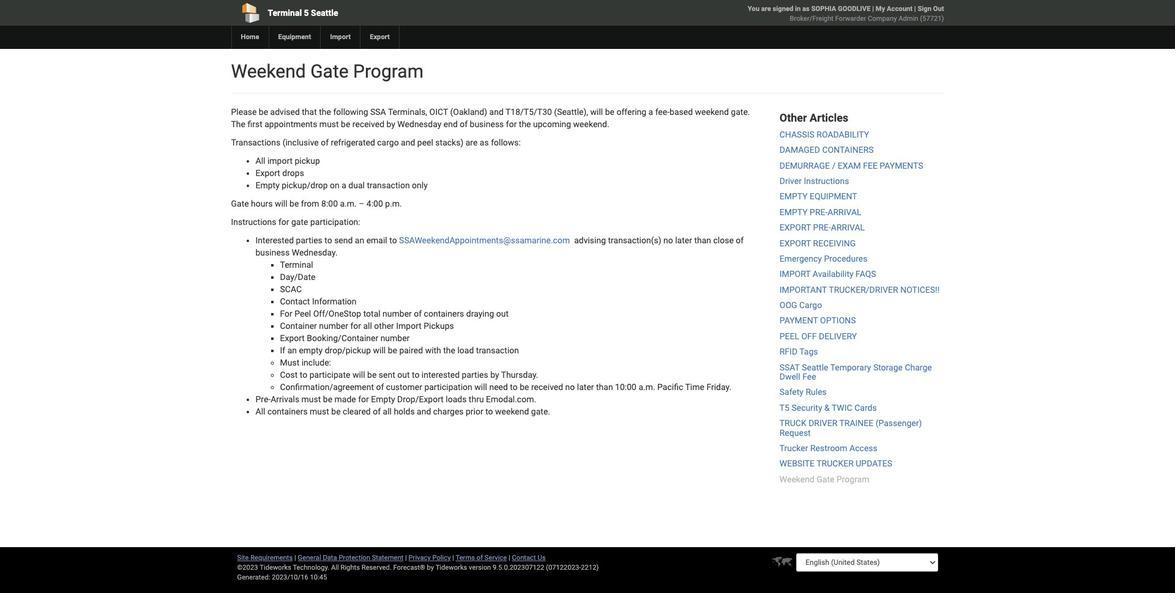 Task type: locate. For each thing, give the bounding box(es) containing it.
| left general
[[295, 555, 296, 563]]

weekend right based on the right top of page
[[695, 107, 729, 117]]

other
[[780, 111, 807, 124]]

export pre-arrival link
[[780, 223, 865, 233]]

chassis
[[780, 130, 815, 139]]

1 horizontal spatial containers
[[424, 309, 464, 319]]

1 vertical spatial all
[[256, 407, 265, 417]]

and down drop/export
[[417, 407, 431, 417]]

empty down driver
[[780, 192, 808, 202]]

pre- down empty equipment link
[[810, 207, 828, 217]]

than left the "close"
[[695, 236, 711, 246]]

you are signed in as sophia goodlive | my account | sign out broker/freight forwarder company admin (57721)
[[748, 5, 944, 23]]

gate down trucker
[[817, 475, 835, 485]]

statement
[[372, 555, 404, 563]]

ssaweekendappointments@ssamarine.com link
[[399, 236, 570, 246]]

0 vertical spatial export
[[780, 223, 811, 233]]

0 vertical spatial seattle
[[311, 8, 338, 18]]

by down privacy policy 'link'
[[427, 565, 434, 572]]

1 horizontal spatial out
[[496, 309, 509, 319]]

1 vertical spatial an
[[288, 346, 297, 356]]

1 vertical spatial received
[[531, 383, 563, 392]]

all inside must include: cost to participate will be sent out to interested parties by thursday. confirmation/agreement of customer participation will need to be received no later than 10:00 a.m. pacific time friday. pre-arrivals must be made for empty drop/export loads thru emodal.com. all containers must be cleared of all holds and charges prior to weekend gate.
[[256, 407, 265, 417]]

1 vertical spatial empty
[[371, 395, 395, 405]]

appointments
[[265, 119, 317, 129]]

0 vertical spatial pre-
[[810, 207, 828, 217]]

1 horizontal spatial as
[[803, 5, 810, 13]]

of right the end
[[460, 119, 468, 129]]

1 vertical spatial all
[[383, 407, 392, 417]]

later left the 10:00
[[577, 383, 594, 392]]

privacy
[[409, 555, 431, 563]]

contact us link
[[512, 555, 546, 563]]

be down following
[[341, 119, 350, 129]]

2 horizontal spatial and
[[490, 107, 504, 117]]

instructions up equipment
[[804, 176, 849, 186]]

gate left hours
[[231, 199, 249, 209]]

and inside must include: cost to participate will be sent out to interested parties by thursday. confirmation/agreement of customer participation will need to be received no later than 10:00 a.m. pacific time friday. pre-arrivals must be made for empty drop/export loads thru emodal.com. all containers must be cleared of all holds and charges prior to weekend gate.
[[417, 407, 431, 417]]

for up follows:
[[506, 119, 517, 129]]

export
[[780, 223, 811, 233], [780, 238, 811, 248]]

empty down customer
[[371, 395, 395, 405]]

weekend down home link
[[231, 61, 306, 82]]

0 vertical spatial parties
[[296, 236, 323, 246]]

containers inside advising transaction(s) no later than close of business wednesday. terminal day/date scac contact information for peel off/onestop total number of containers draying out container number for all other import pickups export booking/container number if an empty drop/pickup will be paired with the load transaction
[[424, 309, 464, 319]]

0 vertical spatial out
[[496, 309, 509, 319]]

0 horizontal spatial program
[[353, 61, 424, 82]]

p.m.
[[385, 199, 402, 209]]

1 vertical spatial business
[[256, 248, 290, 258]]

export down terminal 5 seattle link
[[370, 33, 390, 41]]

0 horizontal spatial weekend
[[231, 61, 306, 82]]

0 vertical spatial program
[[353, 61, 424, 82]]

my
[[876, 5, 886, 13]]

than left the 10:00
[[596, 383, 613, 392]]

all down pre-
[[256, 407, 265, 417]]

import availability faqs link
[[780, 270, 877, 279]]

1 vertical spatial a
[[342, 181, 346, 190]]

peel
[[417, 138, 433, 148]]

transactions (inclusive of refrigerated cargo and peel stacks) are as follows:
[[231, 138, 521, 148]]

| left sign
[[915, 5, 916, 13]]

a.m.
[[340, 199, 357, 209], [639, 383, 656, 392]]

weekend down website
[[780, 475, 815, 485]]

of up paired
[[414, 309, 422, 319]]

a right on
[[342, 181, 346, 190]]

be down confirmation/agreement
[[323, 395, 333, 405]]

0 vertical spatial number
[[383, 309, 412, 319]]

dwell
[[780, 372, 801, 382]]

0 horizontal spatial received
[[353, 119, 385, 129]]

0 vertical spatial empty
[[256, 181, 280, 190]]

all down "data"
[[331, 565, 339, 572]]

out inside must include: cost to participate will be sent out to interested parties by thursday. confirmation/agreement of customer participation will need to be received no later than 10:00 a.m. pacific time friday. pre-arrivals must be made for empty drop/export loads thru emodal.com. all containers must be cleared of all holds and charges prior to weekend gate.
[[397, 370, 410, 380]]

as right in
[[803, 5, 810, 13]]

0 vertical spatial must
[[320, 119, 339, 129]]

0 horizontal spatial all
[[363, 321, 372, 331]]

are right stacks)
[[466, 138, 478, 148]]

1 vertical spatial empty
[[780, 207, 808, 217]]

instructions down hours
[[231, 217, 276, 227]]

are inside the you are signed in as sophia goodlive | my account | sign out broker/freight forwarder company admin (57721)
[[761, 5, 771, 13]]

to up emodal.com.
[[510, 383, 518, 392]]

weekend inside other articles chassis roadability damaged containers demurrage / exam fee payments driver instructions empty equipment empty pre-arrival export pre-arrival export receiving emergency procedures import availability faqs important trucker/driver notices!! oog cargo payment options peel off delivery rfid tags ssat seattle temporary storage charge dwell fee safety rules t5 security & twic cards truck driver trainee (passenger) request trucker restroom access website trucker updates weekend gate program
[[780, 475, 815, 485]]

later inside must include: cost to participate will be sent out to interested parties by thursday. confirmation/agreement of customer participation will need to be received no later than 10:00 a.m. pacific time friday. pre-arrivals must be made for empty drop/export loads thru emodal.com. all containers must be cleared of all holds and charges prior to weekend gate.
[[577, 383, 594, 392]]

drops
[[282, 168, 304, 178]]

1 horizontal spatial gate.
[[731, 107, 750, 117]]

truck
[[780, 419, 807, 429]]

0 horizontal spatial weekend
[[495, 407, 529, 417]]

an right send
[[355, 236, 364, 246]]

will
[[591, 107, 603, 117], [275, 199, 288, 209], [373, 346, 386, 356], [353, 370, 365, 380], [475, 383, 487, 392]]

| up tideworks
[[453, 555, 454, 563]]

transaction right load
[[476, 346, 519, 356]]

general
[[298, 555, 321, 563]]

will down the other
[[373, 346, 386, 356]]

gate. down emodal.com.
[[531, 407, 550, 417]]

empty
[[780, 192, 808, 202], [780, 207, 808, 217]]

1 vertical spatial gate.
[[531, 407, 550, 417]]

| up "forecast®"
[[405, 555, 407, 563]]

and left peel in the top of the page
[[401, 138, 415, 148]]

gate.
[[731, 107, 750, 117], [531, 407, 550, 417]]

1 vertical spatial export
[[256, 168, 280, 178]]

interested parties to send an email to ssaweekendappointments@ssamarine.com
[[256, 236, 570, 246]]

be left offering
[[605, 107, 615, 117]]

parties
[[296, 236, 323, 246], [462, 370, 488, 380]]

gate. left other
[[731, 107, 750, 117]]

empty inside must include: cost to participate will be sent out to interested parties by thursday. confirmation/agreement of customer participation will need to be received no later than 10:00 a.m. pacific time friday. pre-arrivals must be made for empty drop/export loads thru emodal.com. all containers must be cleared of all holds and charges prior to weekend gate.
[[371, 395, 395, 405]]

2 vertical spatial export
[[280, 334, 305, 343]]

an right if
[[288, 346, 297, 356]]

0 vertical spatial containers
[[424, 309, 464, 319]]

and right the (oakland)
[[490, 107, 504, 117]]

0 horizontal spatial containers
[[267, 407, 308, 417]]

1 horizontal spatial received
[[531, 383, 563, 392]]

instructions inside other articles chassis roadability damaged containers demurrage / exam fee payments driver instructions empty equipment empty pre-arrival export pre-arrival export receiving emergency procedures import availability faqs important trucker/driver notices!! oog cargo payment options peel off delivery rfid tags ssat seattle temporary storage charge dwell fee safety rules t5 security & twic cards truck driver trainee (passenger) request trucker restroom access website trucker updates weekend gate program
[[804, 176, 849, 186]]

the right with
[[443, 346, 456, 356]]

export inside advising transaction(s) no later than close of business wednesday. terminal day/date scac contact information for peel off/onestop total number of containers draying out container number for all other import pickups export booking/container number if an empty drop/pickup will be paired with the load transaction
[[280, 334, 305, 343]]

gate down import link
[[311, 61, 349, 82]]

1 horizontal spatial are
[[761, 5, 771, 13]]

import link
[[320, 26, 360, 49]]

import inside advising transaction(s) no later than close of business wednesday. terminal day/date scac contact information for peel off/onestop total number of containers draying out container number for all other import pickups export booking/container number if an empty drop/pickup will be paired with the load transaction
[[396, 321, 422, 331]]

service
[[485, 555, 507, 563]]

forwarder
[[836, 15, 867, 23]]

received down "ssa"
[[353, 119, 385, 129]]

1 horizontal spatial transaction
[[476, 346, 519, 356]]

0 horizontal spatial than
[[596, 383, 613, 392]]

1 horizontal spatial all
[[383, 407, 392, 417]]

2 horizontal spatial gate
[[817, 475, 835, 485]]

confirmation/agreement
[[280, 383, 374, 392]]

1 horizontal spatial weekend
[[780, 475, 815, 485]]

empty pre-arrival link
[[780, 207, 862, 217]]

participation:
[[310, 217, 360, 227]]

for up the cleared
[[358, 395, 369, 405]]

import
[[330, 33, 351, 41], [396, 321, 422, 331]]

1 vertical spatial must
[[302, 395, 321, 405]]

of up version
[[477, 555, 483, 563]]

0 vertical spatial are
[[761, 5, 771, 13]]

1 vertical spatial instructions
[[231, 217, 276, 227]]

1 vertical spatial export
[[780, 238, 811, 248]]

sign
[[918, 5, 932, 13]]

1 vertical spatial weekend
[[780, 475, 815, 485]]

0 vertical spatial weekend
[[231, 61, 306, 82]]

0 vertical spatial than
[[695, 236, 711, 246]]

0 vertical spatial by
[[387, 119, 395, 129]]

pre- down empty pre-arrival link
[[813, 223, 831, 233]]

1 vertical spatial parties
[[462, 370, 488, 380]]

an inside advising transaction(s) no later than close of business wednesday. terminal day/date scac contact information for peel off/onestop total number of containers draying out container number for all other import pickups export booking/container number if an empty drop/pickup will be paired with the load transaction
[[288, 346, 297, 356]]

business down the (oakland)
[[470, 119, 504, 129]]

contact inside site requirements | general data protection statement | privacy policy | terms of service | contact us ©2023 tideworks technology. all rights reserved. forecast® by tideworks version 9.5.0.202307122 (07122023-2212) generated: 2023/10/16 10:45
[[512, 555, 536, 563]]

1 horizontal spatial business
[[470, 119, 504, 129]]

will up weekend.
[[591, 107, 603, 117]]

1 horizontal spatial than
[[695, 236, 711, 246]]

0 vertical spatial a
[[649, 107, 653, 117]]

a left fee-
[[649, 107, 653, 117]]

forecast®
[[393, 565, 425, 572]]

pickups
[[424, 321, 454, 331]]

advising
[[574, 236, 606, 246]]

rfid
[[780, 347, 798, 357]]

damaged containers link
[[780, 145, 874, 155]]

need
[[489, 383, 508, 392]]

include:
[[302, 358, 331, 368]]

number up the other
[[383, 309, 412, 319]]

1 vertical spatial program
[[837, 475, 870, 485]]

demurrage
[[780, 161, 830, 171]]

equipment link
[[268, 26, 320, 49]]

than inside advising transaction(s) no later than close of business wednesday. terminal day/date scac contact information for peel off/onestop total number of containers draying out container number for all other import pickups export booking/container number if an empty drop/pickup will be paired with the load transaction
[[695, 236, 711, 246]]

program down export link
[[353, 61, 424, 82]]

be down made
[[331, 407, 341, 417]]

seattle right 5
[[311, 8, 338, 18]]

1 horizontal spatial import
[[396, 321, 422, 331]]

1 vertical spatial containers
[[267, 407, 308, 417]]

containers
[[823, 145, 874, 155]]

arrival up receiving at the top right of page
[[831, 223, 865, 233]]

1 vertical spatial as
[[480, 138, 489, 148]]

import up paired
[[396, 321, 422, 331]]

terminal 5 seattle link
[[231, 0, 518, 26]]

ssat seattle temporary storage charge dwell fee link
[[780, 363, 932, 382]]

be inside advising transaction(s) no later than close of business wednesday. terminal day/date scac contact information for peel off/onestop total number of containers draying out container number for all other import pickups export booking/container number if an empty drop/pickup will be paired with the load transaction
[[388, 346, 397, 356]]

arrival down equipment
[[828, 207, 862, 217]]

weekend
[[231, 61, 306, 82], [780, 475, 815, 485]]

send
[[334, 236, 353, 246]]

number down the other
[[381, 334, 410, 343]]

other
[[374, 321, 394, 331]]

parties up thru
[[462, 370, 488, 380]]

2 vertical spatial and
[[417, 407, 431, 417]]

2023/10/16
[[272, 574, 308, 582]]

a.m. inside must include: cost to participate will be sent out to interested parties by thursday. confirmation/agreement of customer participation will need to be received no later than 10:00 a.m. pacific time friday. pre-arrivals must be made for empty drop/export loads thru emodal.com. all containers must be cleared of all holds and charges prior to weekend gate.
[[639, 383, 656, 392]]

as left follows:
[[480, 138, 489, 148]]

empty down empty equipment link
[[780, 207, 808, 217]]

export up export receiving link
[[780, 223, 811, 233]]

that
[[302, 107, 317, 117]]

delivery
[[819, 332, 857, 342]]

t18/t5/t30
[[506, 107, 552, 117]]

later left the "close"
[[675, 236, 692, 246]]

emergency procedures link
[[780, 254, 868, 264]]

containers down arrivals
[[267, 407, 308, 417]]

0 vertical spatial transaction
[[367, 181, 410, 190]]

all down the transactions
[[256, 156, 265, 166]]

transaction(s)
[[608, 236, 662, 246]]

dual
[[349, 181, 365, 190]]

goodlive
[[838, 5, 871, 13]]

5
[[304, 8, 309, 18]]

will inside please be advised that the following ssa terminals, oict (oakland) and t18/t5/t30 (seattle), will be offering a fee-based weekend gate. the first appointments must be received by wednesday end of business for the upcoming weekend.
[[591, 107, 603, 117]]

by up "need"
[[491, 370, 499, 380]]

gate. inside must include: cost to participate will be sent out to interested parties by thursday. confirmation/agreement of customer participation will need to be received no later than 10:00 a.m. pacific time friday. pre-arrivals must be made for empty drop/export loads thru emodal.com. all containers must be cleared of all holds and charges prior to weekend gate.
[[531, 407, 550, 417]]

are right you
[[761, 5, 771, 13]]

contact up 9.5.0.202307122
[[512, 555, 536, 563]]

transactions
[[231, 138, 281, 148]]

cargo
[[800, 301, 822, 310]]

weekend gate program
[[231, 61, 424, 82]]

offering
[[617, 107, 647, 117]]

business inside advising transaction(s) no later than close of business wednesday. terminal day/date scac contact information for peel off/onestop total number of containers draying out container number for all other import pickups export booking/container number if an empty drop/pickup will be paired with the load transaction
[[256, 248, 290, 258]]

0 vertical spatial all
[[363, 321, 372, 331]]

all left holds
[[383, 407, 392, 417]]

0 vertical spatial instructions
[[804, 176, 849, 186]]

1 vertical spatial by
[[491, 370, 499, 380]]

0 horizontal spatial the
[[319, 107, 331, 117]]

with
[[425, 346, 441, 356]]

trainee
[[840, 419, 874, 429]]

1 vertical spatial than
[[596, 383, 613, 392]]

1 vertical spatial terminal
[[280, 260, 313, 270]]

1 horizontal spatial a.m.
[[639, 383, 656, 392]]

2 vertical spatial must
[[310, 407, 329, 417]]

program down website trucker updates link
[[837, 475, 870, 485]]

2 vertical spatial all
[[331, 565, 339, 572]]

1 vertical spatial later
[[577, 383, 594, 392]]

will down drop/pickup
[[353, 370, 365, 380]]

0 horizontal spatial import
[[330, 33, 351, 41]]

of right (inclusive
[[321, 138, 329, 148]]

1 vertical spatial a.m.
[[639, 383, 656, 392]]

pickup
[[295, 156, 320, 166]]

all down total
[[363, 321, 372, 331]]

all inside must include: cost to participate will be sent out to interested parties by thursday. confirmation/agreement of customer participation will need to be received no later than 10:00 a.m. pacific time friday. pre-arrivals must be made for empty drop/export loads thru emodal.com. all containers must be cleared of all holds and charges prior to weekend gate.
[[383, 407, 392, 417]]

0 horizontal spatial as
[[480, 138, 489, 148]]

by inside must include: cost to participate will be sent out to interested parties by thursday. confirmation/agreement of customer participation will need to be received no later than 10:00 a.m. pacific time friday. pre-arrivals must be made for empty drop/export loads thru emodal.com. all containers must be cleared of all holds and charges prior to weekend gate.
[[491, 370, 499, 380]]

received down thursday. on the bottom of page
[[531, 383, 563, 392]]

1 horizontal spatial an
[[355, 236, 364, 246]]

0 horizontal spatial are
[[466, 138, 478, 148]]

containers up pickups
[[424, 309, 464, 319]]

1 empty from the top
[[780, 192, 808, 202]]

out up customer
[[397, 370, 410, 380]]

1 horizontal spatial weekend
[[695, 107, 729, 117]]

fee
[[803, 372, 816, 382]]

updates
[[856, 459, 893, 469]]

0 vertical spatial no
[[664, 236, 673, 246]]

request
[[780, 428, 811, 438]]

pre-
[[810, 207, 828, 217], [813, 223, 831, 233]]

and inside please be advised that the following ssa terminals, oict (oakland) and t18/t5/t30 (seattle), will be offering a fee-based weekend gate. the first appointments must be received by wednesday end of business for the upcoming weekend.
[[490, 107, 504, 117]]

2 vertical spatial the
[[443, 346, 456, 356]]

must
[[320, 119, 339, 129], [302, 395, 321, 405], [310, 407, 329, 417]]

seattle inside other articles chassis roadability damaged containers demurrage / exam fee payments driver instructions empty equipment empty pre-arrival export pre-arrival export receiving emergency procedures import availability faqs important trucker/driver notices!! oog cargo payment options peel off delivery rfid tags ssat seattle temporary storage charge dwell fee safety rules t5 security & twic cards truck driver trainee (passenger) request trucker restroom access website trucker updates weekend gate program
[[802, 363, 829, 373]]

based
[[670, 107, 693, 117]]

2 vertical spatial gate
[[817, 475, 835, 485]]

0 vertical spatial an
[[355, 236, 364, 246]]

2 empty from the top
[[780, 207, 808, 217]]

0 horizontal spatial a.m.
[[340, 199, 357, 209]]

terminal left 5
[[268, 8, 302, 18]]

of right the "close"
[[736, 236, 744, 246]]

pickup/drop
[[282, 181, 328, 190]]

1 vertical spatial transaction
[[476, 346, 519, 356]]

1 horizontal spatial contact
[[512, 555, 536, 563]]

0 horizontal spatial no
[[565, 383, 575, 392]]

arrivals
[[271, 395, 299, 405]]

1 horizontal spatial a
[[649, 107, 653, 117]]

are
[[761, 5, 771, 13], [466, 138, 478, 148]]

hours
[[251, 199, 273, 209]]

export down import
[[256, 168, 280, 178]]

1 vertical spatial no
[[565, 383, 575, 392]]

contact down scac
[[280, 297, 310, 307]]

1 horizontal spatial program
[[837, 475, 870, 485]]

terminal up the day/date
[[280, 260, 313, 270]]

t5 security & twic cards link
[[780, 403, 877, 413]]

empty
[[256, 181, 280, 190], [371, 395, 395, 405]]

0 vertical spatial import
[[330, 33, 351, 41]]

a inside please be advised that the following ssa terminals, oict (oakland) and t18/t5/t30 (seattle), will be offering a fee-based weekend gate. the first appointments must be received by wednesday end of business for the upcoming weekend.
[[649, 107, 653, 117]]

2 vertical spatial by
[[427, 565, 434, 572]]

scac
[[280, 285, 302, 294]]

a.m. left –
[[340, 199, 357, 209]]

for up booking/container
[[350, 321, 361, 331]]

weekend down emodal.com.
[[495, 407, 529, 417]]

0 horizontal spatial by
[[387, 119, 395, 129]]

containers
[[424, 309, 464, 319], [267, 407, 308, 417]]

0 horizontal spatial and
[[401, 138, 415, 148]]

oog
[[780, 301, 798, 310]]

1 vertical spatial out
[[397, 370, 410, 380]]

2 horizontal spatial by
[[491, 370, 499, 380]]

number down the off/onestop
[[319, 321, 348, 331]]

0 horizontal spatial business
[[256, 248, 290, 258]]

(07122023-
[[546, 565, 581, 572]]

import up weekend gate program at the left of the page
[[330, 33, 351, 41]]

off/onestop
[[313, 309, 361, 319]]

be
[[259, 107, 268, 117], [605, 107, 615, 117], [341, 119, 350, 129], [290, 199, 299, 209], [388, 346, 397, 356], [367, 370, 377, 380], [520, 383, 529, 392], [323, 395, 333, 405], [331, 407, 341, 417]]

export up emergency
[[780, 238, 811, 248]]

1 vertical spatial weekend
[[495, 407, 529, 417]]

terminals,
[[388, 107, 427, 117]]

by up cargo
[[387, 119, 395, 129]]

(seattle),
[[554, 107, 588, 117]]

all
[[363, 321, 372, 331], [383, 407, 392, 417]]



Task type: describe. For each thing, give the bounding box(es) containing it.
all inside the all import pickup export drops empty pickup/drop on a dual transaction only
[[256, 156, 265, 166]]

than inside must include: cost to participate will be sent out to interested parties by thursday. confirmation/agreement of customer participation will need to be received no later than 10:00 a.m. pacific time friday. pre-arrivals must be made for empty drop/export loads thru emodal.com. all containers must be cleared of all holds and charges prior to weekend gate.
[[596, 383, 613, 392]]

roadability
[[817, 130, 870, 139]]

©2023 tideworks
[[237, 565, 291, 572]]

must
[[280, 358, 300, 368]]

empty inside the all import pickup export drops empty pickup/drop on a dual transaction only
[[256, 181, 280, 190]]

peel
[[780, 332, 800, 342]]

faqs
[[856, 270, 877, 279]]

safety
[[780, 388, 804, 398]]

technology.
[[293, 565, 330, 572]]

–
[[359, 199, 365, 209]]

sophia
[[812, 5, 837, 13]]

friday.
[[707, 383, 732, 392]]

business inside please be advised that the following ssa terminals, oict (oakland) and t18/t5/t30 (seattle), will be offering a fee-based weekend gate. the first appointments must be received by wednesday end of business for the upcoming weekend.
[[470, 119, 504, 129]]

export inside the all import pickup export drops empty pickup/drop on a dual transaction only
[[256, 168, 280, 178]]

(passenger)
[[876, 419, 922, 429]]

reserved.
[[362, 565, 392, 572]]

will right hours
[[275, 199, 288, 209]]

for inside must include: cost to participate will be sent out to interested parties by thursday. confirmation/agreement of customer participation will need to be received no later than 10:00 a.m. pacific time friday. pre-arrivals must be made for empty drop/export loads thru emodal.com. all containers must be cleared of all holds and charges prior to weekend gate.
[[358, 395, 369, 405]]

8:00
[[321, 199, 338, 209]]

temporary
[[831, 363, 872, 373]]

cost
[[280, 370, 298, 380]]

be up first
[[259, 107, 268, 117]]

weekend inside must include: cost to participate will be sent out to interested parties by thursday. confirmation/agreement of customer participation will need to be received no later than 10:00 a.m. pacific time friday. pre-arrivals must be made for empty drop/export loads thru emodal.com. all containers must be cleared of all holds and charges prior to weekend gate.
[[495, 407, 529, 417]]

the inside advising transaction(s) no later than close of business wednesday. terminal day/date scac contact information for peel off/onestop total number of containers draying out container number for all other import pickups export booking/container number if an empty drop/pickup will be paired with the load transaction
[[443, 346, 456, 356]]

rights
[[341, 565, 360, 572]]

tags
[[800, 347, 818, 357]]

participation
[[425, 383, 473, 392]]

1 vertical spatial are
[[466, 138, 478, 148]]

company
[[868, 15, 897, 23]]

for inside advising transaction(s) no later than close of business wednesday. terminal day/date scac contact information for peel off/onestop total number of containers draying out container number for all other import pickups export booking/container number if an empty drop/pickup will be paired with the load transaction
[[350, 321, 361, 331]]

2212)
[[581, 565, 599, 572]]

1 export from the top
[[780, 223, 811, 233]]

must inside please be advised that the following ssa terminals, oict (oakland) and t18/t5/t30 (seattle), will be offering a fee-based weekend gate. the first appointments must be received by wednesday end of business for the upcoming weekend.
[[320, 119, 339, 129]]

for left gate
[[279, 217, 289, 227]]

terminal inside advising transaction(s) no later than close of business wednesday. terminal day/date scac contact information for peel off/onestop total number of containers draying out container number for all other import pickups export booking/container number if an empty drop/pickup will be paired with the load transaction
[[280, 260, 313, 270]]

a inside the all import pickup export drops empty pickup/drop on a dual transaction only
[[342, 181, 346, 190]]

received inside please be advised that the following ssa terminals, oict (oakland) and t18/t5/t30 (seattle), will be offering a fee-based weekend gate. the first appointments must be received by wednesday end of business for the upcoming weekend.
[[353, 119, 385, 129]]

driver
[[809, 419, 838, 429]]

all inside site requirements | general data protection statement | privacy policy | terms of service | contact us ©2023 tideworks technology. all rights reserved. forecast® by tideworks version 9.5.0.202307122 (07122023-2212) generated: 2023/10/16 10:45
[[331, 565, 339, 572]]

be left from
[[290, 199, 299, 209]]

out
[[934, 5, 944, 13]]

availability
[[813, 270, 854, 279]]

gate. inside please be advised that the following ssa terminals, oict (oakland) and t18/t5/t30 (seattle), will be offering a fee-based weekend gate. the first appointments must be received by wednesday end of business for the upcoming weekend.
[[731, 107, 750, 117]]

1 vertical spatial arrival
[[831, 223, 865, 233]]

all inside advising transaction(s) no later than close of business wednesday. terminal day/date scac contact information for peel off/onestop total number of containers draying out container number for all other import pickups export booking/container number if an empty drop/pickup will be paired with the load transaction
[[363, 321, 372, 331]]

close
[[714, 236, 734, 246]]

/
[[832, 161, 836, 171]]

rules
[[806, 388, 827, 398]]

1 vertical spatial pre-
[[813, 223, 831, 233]]

made
[[335, 395, 356, 405]]

payments
[[880, 161, 924, 171]]

1 vertical spatial number
[[319, 321, 348, 331]]

as inside the you are signed in as sophia goodlive | my account | sign out broker/freight forwarder company admin (57721)
[[803, 5, 810, 13]]

0 vertical spatial arrival
[[828, 207, 862, 217]]

wednesday
[[398, 119, 442, 129]]

to left send
[[325, 236, 332, 246]]

0 vertical spatial a.m.
[[340, 199, 357, 209]]

security
[[792, 403, 823, 413]]

for inside please be advised that the following ssa terminals, oict (oakland) and t18/t5/t30 (seattle), will be offering a fee-based weekend gate. the first appointments must be received by wednesday end of business for the upcoming weekend.
[[506, 119, 517, 129]]

must include: cost to participate will be sent out to interested parties by thursday. confirmation/agreement of customer participation will need to be received no later than 10:00 a.m. pacific time friday. pre-arrivals must be made for empty drop/export loads thru emodal.com. all containers must be cleared of all holds and charges prior to weekend gate.
[[256, 358, 732, 417]]

2 horizontal spatial the
[[519, 119, 531, 129]]

| up 9.5.0.202307122
[[509, 555, 510, 563]]

parties inside must include: cost to participate will be sent out to interested parties by thursday. confirmation/agreement of customer participation will need to be received no later than 10:00 a.m. pacific time friday. pre-arrivals must be made for empty drop/export loads thru emodal.com. all containers must be cleared of all holds and charges prior to weekend gate.
[[462, 370, 488, 380]]

website
[[780, 459, 815, 469]]

prior
[[466, 407, 484, 417]]

1 vertical spatial and
[[401, 138, 415, 148]]

of inside please be advised that the following ssa terminals, oict (oakland) and t18/t5/t30 (seattle), will be offering a fee-based weekend gate. the first appointments must be received by wednesday end of business for the upcoming weekend.
[[460, 119, 468, 129]]

damaged
[[780, 145, 820, 155]]

received inside must include: cost to participate will be sent out to interested parties by thursday. confirmation/agreement of customer participation will need to be received no later than 10:00 a.m. pacific time friday. pre-arrivals must be made for empty drop/export loads thru emodal.com. all containers must be cleared of all holds and charges prior to weekend gate.
[[531, 383, 563, 392]]

storage
[[874, 363, 903, 373]]

container
[[280, 321, 317, 331]]

truck driver trainee (passenger) request link
[[780, 419, 922, 438]]

containers inside must include: cost to participate will be sent out to interested parties by thursday. confirmation/agreement of customer participation will need to be received no later than 10:00 a.m. pacific time friday. pre-arrivals must be made for empty drop/export loads thru emodal.com. all containers must be cleared of all holds and charges prior to weekend gate.
[[267, 407, 308, 417]]

chassis roadability link
[[780, 130, 870, 139]]

no inside advising transaction(s) no later than close of business wednesday. terminal day/date scac contact information for peel off/onestop total number of containers draying out container number for all other import pickups export booking/container number if an empty drop/pickup will be paired with the load transaction
[[664, 236, 673, 246]]

import
[[267, 156, 293, 166]]

0 vertical spatial export
[[370, 33, 390, 41]]

site requirements link
[[237, 555, 293, 563]]

trucker
[[780, 444, 808, 454]]

refrigerated
[[331, 138, 375, 148]]

1 vertical spatial gate
[[231, 199, 249, 209]]

please be advised that the following ssa terminals, oict (oakland) and t18/t5/t30 (seattle), will be offering a fee-based weekend gate. the first appointments must be received by wednesday end of business for the upcoming weekend.
[[231, 107, 752, 129]]

emergency
[[780, 254, 822, 264]]

from
[[301, 199, 319, 209]]

will inside advising transaction(s) no later than close of business wednesday. terminal day/date scac contact information for peel off/onestop total number of containers draying out container number for all other import pickups export booking/container number if an empty drop/pickup will be paired with the load transaction
[[373, 346, 386, 356]]

to right cost
[[300, 370, 308, 380]]

sign out link
[[918, 5, 944, 13]]

loads
[[446, 395, 467, 405]]

program inside other articles chassis roadability damaged containers demurrage / exam fee payments driver instructions empty equipment empty pre-arrival export pre-arrival export receiving emergency procedures import availability faqs important trucker/driver notices!! oog cargo payment options peel off delivery rfid tags ssat seattle temporary storage charge dwell fee safety rules t5 security & twic cards truck driver trainee (passenger) request trucker restroom access website trucker updates weekend gate program
[[837, 475, 870, 485]]

my account link
[[876, 5, 913, 13]]

0 vertical spatial terminal
[[268, 8, 302, 18]]

of down 'sent' at the left bottom of page
[[376, 383, 384, 392]]

(inclusive
[[283, 138, 319, 148]]

exam
[[838, 161, 861, 171]]

gate
[[291, 217, 308, 227]]

off
[[802, 332, 817, 342]]

follows:
[[491, 138, 521, 148]]

other articles chassis roadability damaged containers demurrage / exam fee payments driver instructions empty equipment empty pre-arrival export pre-arrival export receiving emergency procedures import availability faqs important trucker/driver notices!! oog cargo payment options peel off delivery rfid tags ssat seattle temporary storage charge dwell fee safety rules t5 security & twic cards truck driver trainee (passenger) request trucker restroom access website trucker updates weekend gate program
[[780, 111, 940, 485]]

admin
[[899, 15, 919, 23]]

important trucker/driver notices!! link
[[780, 285, 940, 295]]

later inside advising transaction(s) no later than close of business wednesday. terminal day/date scac contact information for peel off/onestop total number of containers draying out container number for all other import pickups export booking/container number if an empty drop/pickup will be paired with the load transaction
[[675, 236, 692, 246]]

of right the cleared
[[373, 407, 381, 417]]

options
[[820, 316, 856, 326]]

procedures
[[824, 254, 868, 264]]

the
[[231, 119, 246, 129]]

2 vertical spatial number
[[381, 334, 410, 343]]

privacy policy link
[[409, 555, 451, 563]]

will up thru
[[475, 383, 487, 392]]

site
[[237, 555, 249, 563]]

draying
[[466, 309, 494, 319]]

rfid tags link
[[780, 347, 818, 357]]

end
[[444, 119, 458, 129]]

2 export from the top
[[780, 238, 811, 248]]

import
[[780, 270, 811, 279]]

0 horizontal spatial parties
[[296, 236, 323, 246]]

ssat
[[780, 363, 800, 373]]

no inside must include: cost to participate will be sent out to interested parties by thursday. confirmation/agreement of customer participation will need to be received no later than 10:00 a.m. pacific time friday. pre-arrivals must be made for empty drop/export loads thru emodal.com. all containers must be cleared of all holds and charges prior to weekend gate.
[[565, 383, 575, 392]]

out inside advising transaction(s) no later than close of business wednesday. terminal day/date scac contact information for peel off/onestop total number of containers draying out container number for all other import pickups export booking/container number if an empty drop/pickup will be paired with the load transaction
[[496, 309, 509, 319]]

cards
[[855, 403, 877, 413]]

contact inside advising transaction(s) no later than close of business wednesday. terminal day/date scac contact information for peel off/onestop total number of containers draying out container number for all other import pickups export booking/container number if an empty drop/pickup will be paired with the load transaction
[[280, 297, 310, 307]]

emodal.com.
[[486, 395, 536, 405]]

empty equipment link
[[780, 192, 858, 202]]

policy
[[433, 555, 451, 563]]

gate inside other articles chassis roadability damaged containers demurrage / exam fee payments driver instructions empty equipment empty pre-arrival export pre-arrival export receiving emergency procedures import availability faqs important trucker/driver notices!! oog cargo payment options peel off delivery rfid tags ssat seattle temporary storage charge dwell fee safety rules t5 security & twic cards truck driver trainee (passenger) request trucker restroom access website trucker updates weekend gate program
[[817, 475, 835, 485]]

to right prior at the bottom of the page
[[486, 407, 493, 417]]

by inside site requirements | general data protection statement | privacy policy | terms of service | contact us ©2023 tideworks technology. all rights reserved. forecast® by tideworks version 9.5.0.202307122 (07122023-2212) generated: 2023/10/16 10:45
[[427, 565, 434, 572]]

| left my
[[873, 5, 874, 13]]

wednesday.
[[292, 248, 338, 258]]

9.5.0.202307122
[[493, 565, 545, 572]]

0 horizontal spatial seattle
[[311, 8, 338, 18]]

generated:
[[237, 574, 270, 582]]

1 horizontal spatial gate
[[311, 61, 349, 82]]

0 horizontal spatial instructions
[[231, 217, 276, 227]]

equipment
[[278, 33, 311, 41]]

transaction inside the all import pickup export drops empty pickup/drop on a dual transaction only
[[367, 181, 410, 190]]

driver
[[780, 176, 802, 186]]

drop/pickup
[[325, 346, 371, 356]]

equipment
[[810, 192, 858, 202]]

you
[[748, 5, 760, 13]]

all import pickup export drops empty pickup/drop on a dual transaction only
[[256, 156, 428, 190]]

to right 'email' at the top left of page
[[390, 236, 397, 246]]

transaction inside advising transaction(s) no later than close of business wednesday. terminal day/date scac contact information for peel off/onestop total number of containers draying out container number for all other import pickups export booking/container number if an empty drop/pickup will be paired with the load transaction
[[476, 346, 519, 356]]

by inside please be advised that the following ssa terminals, oict (oakland) and t18/t5/t30 (seattle), will be offering a fee-based weekend gate. the first appointments must be received by wednesday end of business for the upcoming weekend.
[[387, 119, 395, 129]]

export receiving link
[[780, 238, 856, 248]]

of inside site requirements | general data protection statement | privacy policy | terms of service | contact us ©2023 tideworks technology. all rights reserved. forecast® by tideworks version 9.5.0.202307122 (07122023-2212) generated: 2023/10/16 10:45
[[477, 555, 483, 563]]

participate
[[310, 370, 350, 380]]

email
[[367, 236, 387, 246]]

be down thursday. on the bottom of page
[[520, 383, 529, 392]]

be left 'sent' at the left bottom of page
[[367, 370, 377, 380]]

if
[[280, 346, 285, 356]]

0 vertical spatial the
[[319, 107, 331, 117]]

to up customer
[[412, 370, 420, 380]]

weekend inside please be advised that the following ssa terminals, oict (oakland) and t18/t5/t30 (seattle), will be offering a fee-based weekend gate. the first appointments must be received by wednesday end of business for the upcoming weekend.
[[695, 107, 729, 117]]



Task type: vqa. For each thing, say whether or not it's contained in the screenshot.
Oict
yes



